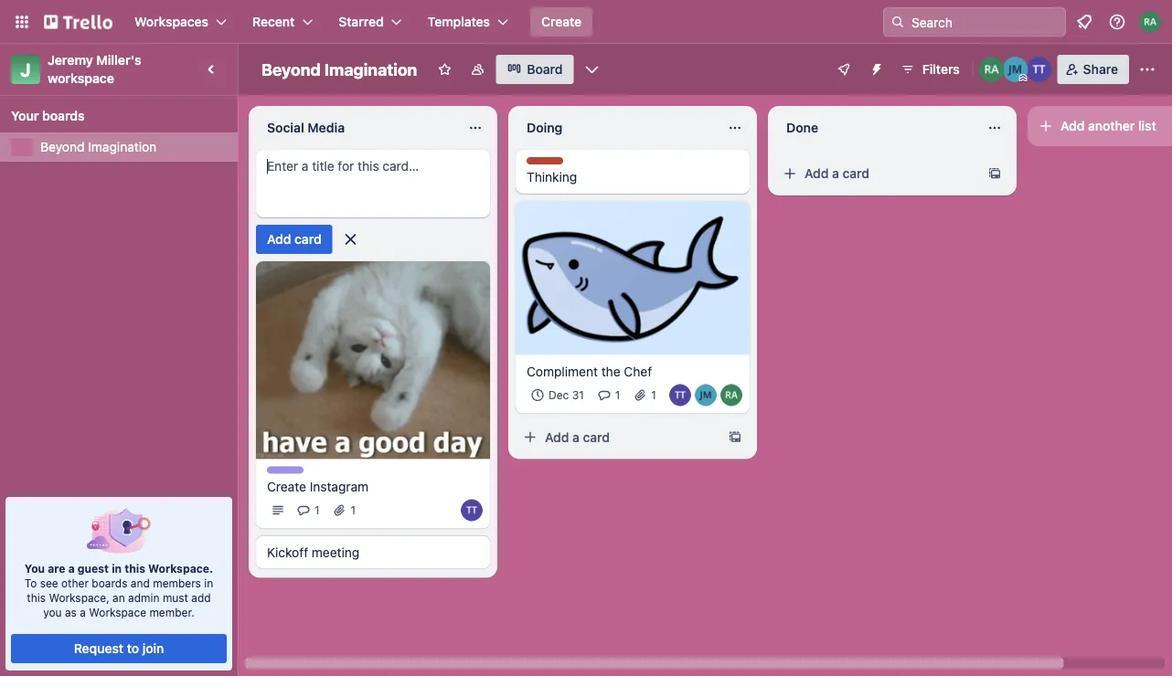Task type: describe. For each thing, give the bounding box(es) containing it.
workspace navigation collapse icon image
[[199, 57, 225, 82]]

share button
[[1058, 55, 1129, 84]]

add card
[[267, 232, 322, 247]]

to
[[127, 642, 139, 657]]

as
[[65, 606, 77, 619]]

guest
[[78, 562, 109, 575]]

another
[[1088, 118, 1135, 134]]

31
[[572, 389, 584, 402]]

1 vertical spatial ruby anderson (rubyanderson7) image
[[721, 385, 743, 407]]

workspace,
[[49, 592, 109, 604]]

beyond imagination inside "link"
[[40, 139, 157, 155]]

workspaces
[[134, 14, 209, 29]]

kickoff
[[267, 545, 308, 560]]

join
[[142, 642, 164, 657]]

workspaces button
[[123, 7, 238, 37]]

0 notifications image
[[1074, 11, 1096, 33]]

filters button
[[895, 55, 965, 84]]

workspace
[[89, 606, 146, 619]]

power ups image
[[837, 62, 851, 77]]

add inside "button"
[[267, 232, 291, 247]]

add another list
[[1061, 118, 1157, 134]]

request
[[74, 642, 123, 657]]

other
[[61, 577, 89, 590]]

jeremy miller's workspace
[[48, 53, 145, 86]]

done
[[786, 120, 819, 135]]

imagination inside "text box"
[[324, 59, 417, 79]]

beyond imagination inside "text box"
[[262, 59, 417, 79]]

doing
[[527, 120, 563, 135]]

dec 31
[[549, 389, 584, 402]]

workspace visible image
[[470, 62, 485, 77]]

customize views image
[[583, 60, 601, 79]]

templates
[[428, 14, 490, 29]]

beyond imagination link
[[40, 138, 227, 156]]

thinking
[[527, 170, 577, 185]]

kickoff meeting
[[267, 545, 360, 560]]

Search field
[[905, 8, 1065, 36]]

Enter a title for this card… text field
[[256, 150, 490, 218]]

j
[[20, 59, 31, 80]]

beyond inside "link"
[[40, 139, 85, 155]]

compliment
[[527, 364, 598, 379]]

add for add a card button corresponding to doing
[[545, 430, 569, 445]]

recent button
[[241, 7, 324, 37]]

this member is an admin of this board. image
[[1019, 74, 1028, 82]]

1 horizontal spatial in
[[204, 577, 213, 590]]

and
[[131, 577, 150, 590]]

request to join button
[[11, 635, 227, 664]]

list
[[1139, 118, 1157, 134]]

search image
[[891, 15, 905, 29]]

1 down create instagram
[[315, 504, 320, 517]]

show menu image
[[1139, 60, 1157, 79]]

request to join
[[74, 642, 164, 657]]

instagram
[[310, 479, 369, 494]]

miller's
[[96, 53, 142, 68]]

must
[[163, 592, 188, 604]]

card inside "button"
[[295, 232, 322, 247]]

recent
[[252, 14, 295, 29]]

add a card for done
[[805, 166, 870, 181]]

templates button
[[417, 7, 519, 37]]

jeremy miller (jeremymiller198) image
[[1003, 57, 1029, 82]]

1 down the
[[615, 389, 620, 402]]

dec
[[549, 389, 569, 402]]

primary element
[[0, 0, 1172, 44]]

thoughts thinking
[[527, 158, 577, 185]]

add for add another list button
[[1061, 118, 1085, 134]]

boards inside the you are a guest in this workspace. to see other boards and members in this workspace, an admin must add you as a workspace member.
[[92, 577, 128, 590]]

color: bold red, title: "thoughts" element
[[527, 157, 577, 171]]

the
[[601, 364, 621, 379]]

jeremy
[[48, 53, 93, 68]]

a down done text box
[[832, 166, 839, 181]]

thoughts
[[527, 158, 577, 171]]

create from template… image for done
[[988, 166, 1002, 181]]

a down "31"
[[573, 430, 580, 445]]

star or unstar board image
[[437, 62, 452, 77]]

an
[[113, 592, 125, 604]]

1 down instagram
[[351, 504, 356, 517]]

thinking link
[[527, 168, 739, 187]]



Task type: locate. For each thing, give the bounding box(es) containing it.
card left cancel image
[[295, 232, 322, 247]]

add a card button
[[775, 159, 980, 188], [516, 423, 721, 452]]

member.
[[149, 606, 195, 619]]

back to home image
[[44, 7, 112, 37]]

ruby anderson (rubyanderson7) image
[[1139, 11, 1161, 33], [721, 385, 743, 407]]

1 vertical spatial imagination
[[88, 139, 157, 155]]

imagination down your boards with 1 items element
[[88, 139, 157, 155]]

add left cancel image
[[267, 232, 291, 247]]

social media
[[267, 120, 345, 135]]

0 horizontal spatial add a card
[[545, 430, 610, 445]]

card down "31"
[[583, 430, 610, 445]]

Board name text field
[[252, 55, 427, 84]]

see
[[40, 577, 58, 590]]

beyond imagination down your boards with 1 items element
[[40, 139, 157, 155]]

add down dec 31 checkbox
[[545, 430, 569, 445]]

your
[[11, 108, 39, 123]]

members
[[153, 577, 201, 590]]

share
[[1083, 62, 1118, 77]]

card for done
[[843, 166, 870, 181]]

1 horizontal spatial ruby anderson (rubyanderson7) image
[[1139, 11, 1161, 33]]

0 vertical spatial this
[[125, 562, 145, 575]]

you
[[25, 562, 45, 575]]

1 vertical spatial add a card
[[545, 430, 610, 445]]

meeting
[[312, 545, 360, 560]]

add a card
[[805, 166, 870, 181], [545, 430, 610, 445]]

0 horizontal spatial in
[[112, 562, 122, 575]]

1 vertical spatial create
[[267, 479, 306, 494]]

0 vertical spatial beyond imagination
[[262, 59, 417, 79]]

Social Media text field
[[256, 113, 457, 143]]

add down done
[[805, 166, 829, 181]]

Dec 31 checkbox
[[527, 385, 590, 407]]

create for create instagram
[[267, 479, 306, 494]]

0 horizontal spatial boards
[[42, 108, 85, 123]]

beyond inside "text box"
[[262, 59, 321, 79]]

Done text field
[[775, 113, 977, 143]]

card for doing
[[583, 430, 610, 445]]

1 vertical spatial boards
[[92, 577, 128, 590]]

0 horizontal spatial card
[[295, 232, 322, 247]]

in
[[112, 562, 122, 575], [204, 577, 213, 590]]

board link
[[496, 55, 574, 84]]

1 vertical spatial beyond
[[40, 139, 85, 155]]

1 horizontal spatial boards
[[92, 577, 128, 590]]

1 vertical spatial card
[[295, 232, 322, 247]]

0 vertical spatial card
[[843, 166, 870, 181]]

0 horizontal spatial add a card button
[[516, 423, 721, 452]]

create up board
[[541, 14, 582, 29]]

1 down chef
[[651, 389, 657, 402]]

this up and
[[125, 562, 145, 575]]

chef
[[624, 364, 652, 379]]

0 vertical spatial terry turtle (terryturtle) image
[[669, 385, 691, 407]]

add
[[1061, 118, 1085, 134], [805, 166, 829, 181], [267, 232, 291, 247], [545, 430, 569, 445]]

you are a guest in this workspace. to see other boards and members in this workspace, an admin must add you as a workspace member.
[[24, 562, 213, 619]]

add a card button for doing
[[516, 423, 721, 452]]

filters
[[923, 62, 960, 77]]

0 horizontal spatial this
[[27, 592, 46, 604]]

imagination
[[324, 59, 417, 79], [88, 139, 157, 155]]

kickoff meeting link
[[267, 544, 479, 562]]

boards up an
[[92, 577, 128, 590]]

create inside button
[[541, 14, 582, 29]]

0 horizontal spatial beyond imagination
[[40, 139, 157, 155]]

add
[[191, 592, 211, 604]]

beyond imagination
[[262, 59, 417, 79], [40, 139, 157, 155]]

this down to
[[27, 592, 46, 604]]

create from template… image for doing
[[728, 430, 743, 445]]

starred
[[339, 14, 384, 29]]

1 vertical spatial this
[[27, 592, 46, 604]]

imagination down starred popup button
[[324, 59, 417, 79]]

you
[[43, 606, 62, 619]]

ruby anderson (rubyanderson7) image
[[979, 57, 1005, 82]]

boards
[[42, 108, 85, 123], [92, 577, 128, 590]]

add left another
[[1061, 118, 1085, 134]]

0 horizontal spatial create
[[267, 479, 306, 494]]

add card button
[[256, 225, 333, 254]]

create instagram
[[267, 479, 369, 494]]

add a card for doing
[[545, 430, 610, 445]]

1 horizontal spatial beyond imagination
[[262, 59, 417, 79]]

workspace.
[[148, 562, 213, 575]]

1 vertical spatial add a card button
[[516, 423, 721, 452]]

ruby anderson (rubyanderson7) image right open information menu image
[[1139, 11, 1161, 33]]

0 vertical spatial create from template… image
[[988, 166, 1002, 181]]

add a card down done
[[805, 166, 870, 181]]

open information menu image
[[1108, 13, 1127, 31]]

1 horizontal spatial beyond
[[262, 59, 321, 79]]

media
[[308, 120, 345, 135]]

create down color: purple, title: none image
[[267, 479, 306, 494]]

2 vertical spatial card
[[583, 430, 610, 445]]

0 horizontal spatial beyond
[[40, 139, 85, 155]]

1 horizontal spatial this
[[125, 562, 145, 575]]

1 vertical spatial create from template… image
[[728, 430, 743, 445]]

create button
[[530, 7, 593, 37]]

social
[[267, 120, 304, 135]]

0 vertical spatial create
[[541, 14, 582, 29]]

create from template… image
[[988, 166, 1002, 181], [728, 430, 743, 445]]

0 vertical spatial boards
[[42, 108, 85, 123]]

to
[[24, 577, 37, 590]]

cancel image
[[342, 230, 360, 249]]

add a card button down "31"
[[516, 423, 721, 452]]

1 horizontal spatial terry turtle (terryturtle) image
[[669, 385, 691, 407]]

ruby anderson (rubyanderson7) image inside primary element
[[1139, 11, 1161, 33]]

color: purple, title: none image
[[267, 467, 304, 474]]

admin
[[128, 592, 160, 604]]

1 horizontal spatial create from template… image
[[988, 166, 1002, 181]]

0 vertical spatial add a card
[[805, 166, 870, 181]]

beyond
[[262, 59, 321, 79], [40, 139, 85, 155]]

1 horizontal spatial create
[[541, 14, 582, 29]]

beyond imagination down starred
[[262, 59, 417, 79]]

jeremy miller (jeremymiller198) image
[[695, 385, 717, 407]]

in right "guest"
[[112, 562, 122, 575]]

a right "are"
[[68, 562, 75, 575]]

terry turtle (terryturtle) image
[[669, 385, 691, 407], [461, 500, 483, 522]]

create for create
[[541, 14, 582, 29]]

board
[[527, 62, 563, 77]]

0 vertical spatial add a card button
[[775, 159, 980, 188]]

Doing text field
[[516, 113, 717, 143]]

0 horizontal spatial imagination
[[88, 139, 157, 155]]

your boards
[[11, 108, 85, 123]]

boards right your
[[42, 108, 85, 123]]

card down done text box
[[843, 166, 870, 181]]

ruby anderson (rubyanderson7) image right jeremy miller (jeremymiller198) icon
[[721, 385, 743, 407]]

create instagram link
[[267, 478, 479, 496]]

1 horizontal spatial imagination
[[324, 59, 417, 79]]

are
[[48, 562, 65, 575]]

1 vertical spatial beyond imagination
[[40, 139, 157, 155]]

starred button
[[328, 7, 413, 37]]

create
[[541, 14, 582, 29], [267, 479, 306, 494]]

in up add
[[204, 577, 213, 590]]

1 vertical spatial terry turtle (terryturtle) image
[[461, 500, 483, 522]]

1 vertical spatial in
[[204, 577, 213, 590]]

a right as
[[80, 606, 86, 619]]

0 horizontal spatial create from template… image
[[728, 430, 743, 445]]

0 vertical spatial beyond
[[262, 59, 321, 79]]

beyond down recent dropdown button
[[262, 59, 321, 79]]

card
[[843, 166, 870, 181], [295, 232, 322, 247], [583, 430, 610, 445]]

0 horizontal spatial ruby anderson (rubyanderson7) image
[[721, 385, 743, 407]]

1 horizontal spatial card
[[583, 430, 610, 445]]

0 horizontal spatial terry turtle (terryturtle) image
[[461, 500, 483, 522]]

your boards with 1 items element
[[11, 105, 218, 127]]

2 horizontal spatial card
[[843, 166, 870, 181]]

0 vertical spatial imagination
[[324, 59, 417, 79]]

automation image
[[862, 55, 888, 80]]

imagination inside "link"
[[88, 139, 157, 155]]

1 horizontal spatial add a card
[[805, 166, 870, 181]]

beyond down your boards
[[40, 139, 85, 155]]

add a card down "31"
[[545, 430, 610, 445]]

add a card button down done text box
[[775, 159, 980, 188]]

compliment the chef
[[527, 364, 652, 379]]

compliment the chef link
[[527, 363, 739, 381]]

add another list button
[[1028, 106, 1172, 146]]

0 vertical spatial in
[[112, 562, 122, 575]]

this
[[125, 562, 145, 575], [27, 592, 46, 604]]

add a card button for done
[[775, 159, 980, 188]]

0 vertical spatial ruby anderson (rubyanderson7) image
[[1139, 11, 1161, 33]]

terry turtle (terryturtle) image
[[1027, 57, 1052, 82]]

1
[[615, 389, 620, 402], [651, 389, 657, 402], [315, 504, 320, 517], [351, 504, 356, 517]]

a
[[832, 166, 839, 181], [573, 430, 580, 445], [68, 562, 75, 575], [80, 606, 86, 619]]

1 horizontal spatial add a card button
[[775, 159, 980, 188]]

add for done add a card button
[[805, 166, 829, 181]]

workspace
[[48, 71, 114, 86]]



Task type: vqa. For each thing, say whether or not it's contained in the screenshot.
mirror
no



